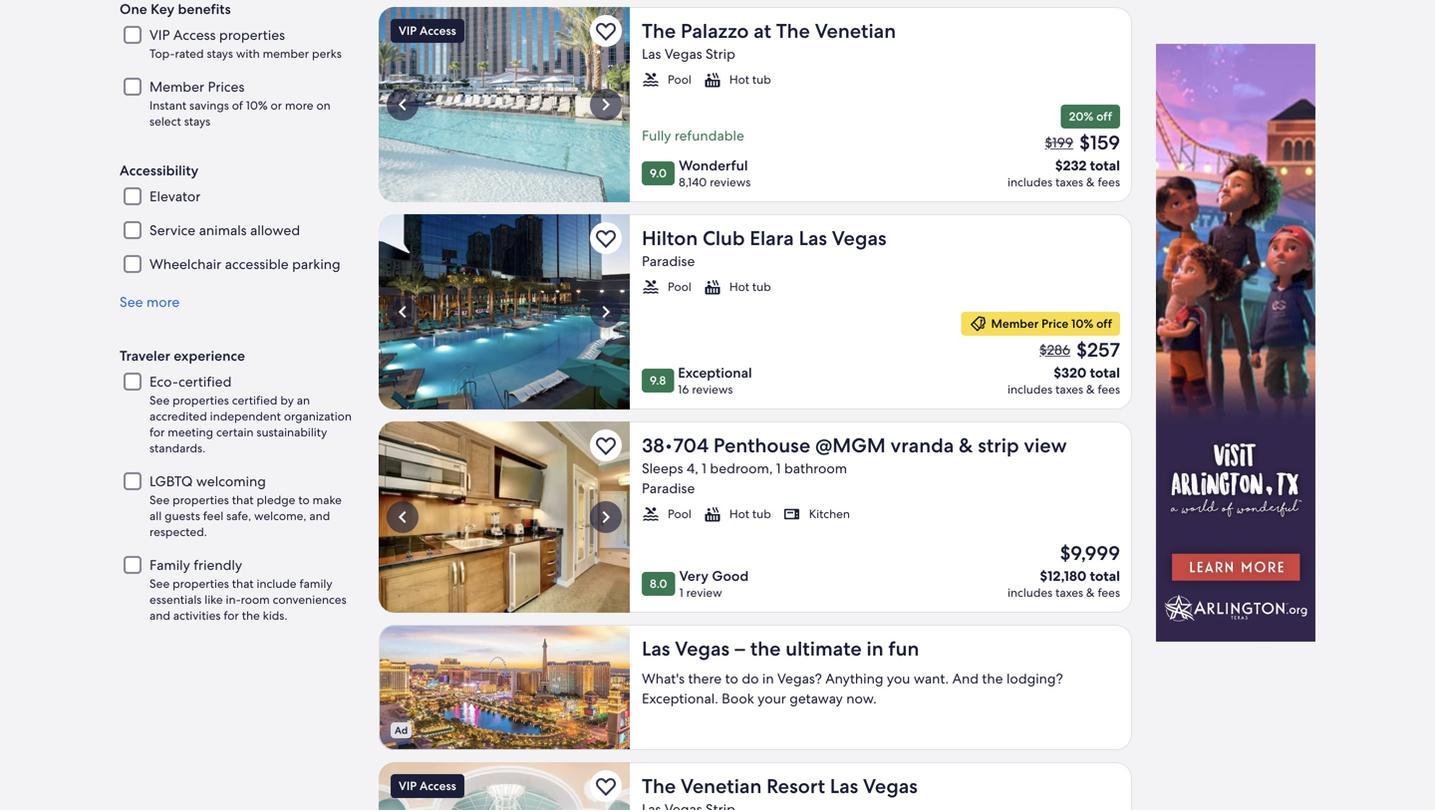 Task type: locate. For each thing, give the bounding box(es) containing it.
the inside family friendly see properties that include family essentials like in-room conveniences and activities for the kids.
[[242, 608, 260, 624]]

& inside the $286 $257 $320 total includes taxes & fees
[[1087, 382, 1095, 397]]

key
[[151, 0, 175, 18]]

0 horizontal spatial to
[[298, 493, 310, 508]]

1 that from the top
[[232, 493, 254, 508]]

1 horizontal spatial more
[[285, 98, 314, 113]]

0 vertical spatial to
[[298, 493, 310, 508]]

venetian right at
[[815, 18, 896, 44]]

properties inside eco-certified see properties certified by an accredited independent organization for meeting certain sustainability standards.
[[173, 393, 229, 408]]

small image down club
[[704, 278, 722, 296]]

certified down experience
[[178, 373, 232, 391]]

small image
[[642, 71, 660, 89], [704, 71, 722, 89], [642, 505, 660, 523], [704, 505, 722, 523]]

1 off from the top
[[1097, 109, 1113, 124]]

1 horizontal spatial for
[[224, 608, 239, 624]]

small image down hilton
[[642, 278, 660, 296]]

see down eco-
[[150, 393, 170, 408]]

to left make
[[298, 493, 310, 508]]

2 tub from the top
[[753, 279, 771, 295]]

member inside member prices instant savings of 10% or more on select stays
[[150, 78, 204, 96]]

see inside lgbtq welcoming see properties that pledge to make all guests feel safe, welcome, and respected.
[[150, 493, 170, 508]]

see inside family friendly see properties that include family essentials like in-room conveniences and activities for the kids.
[[150, 576, 170, 592]]

to inside las vegas – the ultimate in fun what's there to do in vegas? anything you want. and the lodging? exceptional. book your getaway now.
[[725, 670, 739, 688]]

0 horizontal spatial and
[[150, 608, 170, 624]]

kitchen
[[809, 506, 850, 522]]

tub
[[753, 72, 771, 87], [753, 279, 771, 295], [753, 506, 771, 522]]

0 horizontal spatial in
[[763, 670, 774, 688]]

includes up 'lodging?'
[[1008, 585, 1053, 601]]

access for save the palazzo at the venetian to a trip option
[[420, 23, 456, 38]]

1 vip access from the top
[[399, 23, 456, 38]]

small image left member price 10% off
[[970, 315, 987, 333]]

1 horizontal spatial venetian
[[815, 18, 896, 44]]

0 vertical spatial hot
[[730, 72, 750, 87]]

safe,
[[226, 509, 251, 524]]

more right the or
[[285, 98, 314, 113]]

pool down hilton
[[668, 279, 692, 295]]

pledge
[[257, 493, 295, 508]]

1 vertical spatial paradise
[[642, 480, 695, 497]]

0 vertical spatial venetian
[[815, 18, 896, 44]]

1 vertical spatial total
[[1090, 364, 1121, 382]]

strip
[[978, 433, 1019, 459]]

properties up the like at left bottom
[[173, 576, 229, 592]]

1 horizontal spatial 10%
[[1072, 316, 1094, 331]]

0 vertical spatial off
[[1097, 109, 1113, 124]]

& down $159
[[1087, 174, 1095, 190]]

2 vertical spatial tub
[[753, 506, 771, 522]]

1 includes from the top
[[1008, 174, 1053, 190]]

2 vertical spatial fees
[[1098, 585, 1121, 601]]

vegas right elara
[[832, 225, 887, 251]]

for inside eco-certified see properties certified by an accredited independent organization for meeting certain sustainability standards.
[[150, 425, 165, 440]]

1 horizontal spatial the
[[751, 636, 781, 662]]

taxes down $286 button
[[1056, 382, 1084, 397]]

2 hot from the top
[[730, 279, 750, 295]]

instant
[[150, 98, 187, 113]]

small image for member price 10% off
[[970, 315, 987, 333]]

family
[[300, 576, 332, 592]]

2 total from the top
[[1090, 364, 1121, 382]]

1 paradise from the top
[[642, 252, 695, 270]]

friendly
[[194, 556, 242, 574]]

properties up feel
[[173, 493, 229, 508]]

hot tub down bedroom,
[[730, 506, 771, 522]]

1 fees from the top
[[1098, 174, 1121, 190]]

vip access up show previous image for the palazzo at the venetian
[[399, 23, 456, 38]]

0 vertical spatial includes
[[1008, 174, 1053, 190]]

fees down $9,999
[[1098, 585, 1121, 601]]

paradise inside 38•704 penthouse @mgm vranda & strip view sleeps 4, 1 bedroom, 1 bathroom paradise
[[642, 480, 695, 497]]

1 horizontal spatial and
[[309, 509, 330, 524]]

Save The Venetian Resort Las Vegas to a trip checkbox
[[590, 771, 622, 803]]

2 taxes from the top
[[1056, 382, 1084, 397]]

traveler
[[120, 347, 170, 365]]

properties
[[219, 26, 285, 44], [173, 393, 229, 408], [173, 493, 229, 508], [173, 576, 229, 592]]

paradise inside hilton club elara las vegas paradise
[[642, 252, 695, 270]]

1 pool from the top
[[668, 72, 692, 87]]

small image
[[642, 278, 660, 296], [704, 278, 722, 296], [970, 315, 987, 333], [783, 505, 801, 523]]

paradise down sleeps
[[642, 480, 695, 497]]

pool image for the
[[379, 7, 630, 202]]

do
[[742, 670, 759, 688]]

essentials
[[150, 592, 202, 608]]

very
[[679, 567, 709, 585]]

off up $257
[[1097, 316, 1113, 331]]

with
[[236, 46, 260, 61]]

see down family
[[150, 576, 170, 592]]

pool down 4,
[[668, 506, 692, 522]]

2 vip access from the top
[[399, 779, 456, 794]]

0 horizontal spatial more
[[147, 293, 180, 311]]

in
[[867, 636, 884, 662], [763, 670, 774, 688]]

see for lgbtq welcoming
[[150, 493, 170, 508]]

1 vertical spatial fees
[[1098, 382, 1121, 397]]

vip up the top- on the left top of page
[[150, 26, 170, 44]]

one
[[120, 0, 147, 18]]

& left strip
[[959, 433, 973, 459]]

total inside the $9,999 $12,180 total includes taxes & fees
[[1090, 567, 1121, 585]]

0 horizontal spatial 1
[[679, 585, 684, 601]]

2 vertical spatial the
[[982, 670, 1003, 688]]

properties up the 'accredited'
[[173, 393, 229, 408]]

small image for pool
[[642, 278, 660, 296]]

family friendly see properties that include family essentials like in-room conveniences and activities for the kids.
[[150, 556, 347, 624]]

see more
[[120, 293, 180, 311]]

tub down hilton club elara las vegas paradise at the top of the page
[[753, 279, 771, 295]]

member
[[150, 78, 204, 96], [991, 316, 1039, 331]]

welcoming
[[196, 473, 266, 491]]

that inside family friendly see properties that include family essentials like in-room conveniences and activities for the kids.
[[232, 576, 254, 592]]

tub down bedroom,
[[753, 506, 771, 522]]

vip down ad at the left of page
[[399, 779, 417, 794]]

good
[[712, 567, 749, 585]]

& inside the $9,999 $12,180 total includes taxes & fees
[[1087, 585, 1095, 601]]

includes inside the $9,999 $12,180 total includes taxes & fees
[[1008, 585, 1053, 601]]

for down in-
[[224, 608, 239, 624]]

the right 'save the venetian resort las vegas to a trip' option
[[642, 774, 676, 800]]

tub for at
[[753, 72, 771, 87]]

2 that from the top
[[232, 576, 254, 592]]

0 vertical spatial that
[[232, 493, 254, 508]]

1 left review
[[679, 585, 684, 601]]

reviews inside 'wonderful 8,140 reviews'
[[710, 174, 751, 190]]

tub for elara
[[753, 279, 771, 295]]

0 vertical spatial taxes
[[1056, 174, 1084, 190]]

& inside 38•704 penthouse @mgm vranda & strip view sleeps 4, 1 bedroom, 1 bathroom paradise
[[959, 433, 973, 459]]

1 horizontal spatial member
[[991, 316, 1039, 331]]

and down the essentials
[[150, 608, 170, 624]]

paradise
[[642, 252, 695, 270], [642, 480, 695, 497]]

& inside 20% off $199 $159 $232 total includes taxes & fees
[[1087, 174, 1095, 190]]

review
[[686, 585, 722, 601]]

0 vertical spatial in
[[867, 636, 884, 662]]

1 right 4,
[[702, 460, 707, 478]]

1 pool image from the top
[[379, 7, 630, 202]]

total down $257
[[1090, 364, 1121, 382]]

vegas up there
[[675, 636, 730, 662]]

las inside las vegas – the ultimate in fun what's there to do in vegas? anything you want. and the lodging? exceptional. book your getaway now.
[[642, 636, 670, 662]]

1 hot tub from the top
[[730, 72, 771, 87]]

stays down savings
[[184, 114, 211, 129]]

1 vertical spatial that
[[232, 576, 254, 592]]

0 vertical spatial member
[[150, 78, 204, 96]]

0 vertical spatial pool image
[[379, 7, 630, 202]]

venetian left resort
[[681, 774, 762, 800]]

las right save the palazzo at the venetian to a trip option
[[642, 45, 661, 63]]

2 vertical spatial pool
[[668, 506, 692, 522]]

access inside vip access properties top-rated stays with member perks
[[173, 26, 216, 44]]

fees down $257
[[1098, 382, 1121, 397]]

fees inside 20% off $199 $159 $232 total includes taxes & fees
[[1098, 174, 1121, 190]]

9.0
[[650, 165, 667, 181]]

& down $9,999
[[1087, 585, 1095, 601]]

2 vertical spatial total
[[1090, 567, 1121, 585]]

small image left kitchen
[[783, 505, 801, 523]]

hilton club elara las vegas paradise
[[642, 225, 887, 270]]

2 hot tub from the top
[[730, 279, 771, 295]]

refundable
[[675, 127, 745, 145]]

0 vertical spatial more
[[285, 98, 314, 113]]

total down $9,999
[[1090, 567, 1121, 585]]

2 paradise from the top
[[642, 480, 695, 497]]

in-
[[226, 592, 241, 608]]

what's
[[642, 670, 685, 688]]

meeting
[[168, 425, 213, 440]]

experience
[[174, 347, 245, 365]]

paradise down hilton
[[642, 252, 695, 270]]

1 taxes from the top
[[1056, 174, 1084, 190]]

0 vertical spatial tub
[[753, 72, 771, 87]]

and down make
[[309, 509, 330, 524]]

in left fun
[[867, 636, 884, 662]]

1 hot from the top
[[730, 72, 750, 87]]

1 vertical spatial taxes
[[1056, 382, 1084, 397]]

family
[[150, 556, 190, 574]]

getaway
[[790, 690, 843, 708]]

reviews inside exceptional 16 reviews
[[692, 382, 733, 397]]

the right and
[[982, 670, 1003, 688]]

and
[[953, 670, 979, 688]]

hot down bedroom,
[[730, 506, 750, 522]]

now.
[[847, 690, 877, 708]]

by
[[280, 393, 294, 408]]

1 vertical spatial more
[[147, 293, 180, 311]]

fees inside the $286 $257 $320 total includes taxes & fees
[[1098, 382, 1121, 397]]

that up safe,
[[232, 493, 254, 508]]

the right at
[[776, 18, 810, 44]]

member up instant
[[150, 78, 204, 96]]

2 vertical spatial includes
[[1008, 585, 1053, 601]]

vegas?
[[778, 670, 822, 688]]

hot tub for at
[[730, 72, 771, 87]]

hilton
[[642, 225, 698, 251]]

0 vertical spatial stays
[[207, 46, 233, 61]]

0 vertical spatial hot tub
[[730, 72, 771, 87]]

or
[[271, 98, 282, 113]]

reviews
[[710, 174, 751, 190], [692, 382, 733, 397]]

that up in-
[[232, 576, 254, 592]]

hot down strip
[[730, 72, 750, 87]]

1
[[702, 460, 707, 478], [776, 460, 781, 478], [679, 585, 684, 601]]

las
[[642, 45, 661, 63], [799, 225, 827, 251], [642, 636, 670, 662], [830, 774, 859, 800]]

0 vertical spatial for
[[150, 425, 165, 440]]

$12,180
[[1040, 567, 1087, 585]]

includes left $232
[[1008, 174, 1053, 190]]

reviews right the 8,140
[[710, 174, 751, 190]]

0 vertical spatial vip access
[[399, 23, 456, 38]]

savings
[[189, 98, 229, 113]]

your
[[758, 690, 786, 708]]

prices
[[208, 78, 245, 96]]

1 vertical spatial in
[[763, 670, 774, 688]]

eco-
[[150, 373, 179, 391]]

1 down penthouse
[[776, 460, 781, 478]]

small image down strip
[[704, 71, 722, 89]]

reviews for exceptional
[[692, 382, 733, 397]]

1 horizontal spatial 1
[[702, 460, 707, 478]]

1 inside very good 1 review
[[679, 585, 684, 601]]

taxes inside the $286 $257 $320 total includes taxes & fees
[[1056, 382, 1084, 397]]

member left price
[[991, 316, 1039, 331]]

the
[[242, 608, 260, 624], [751, 636, 781, 662], [982, 670, 1003, 688]]

off
[[1097, 109, 1113, 124], [1097, 316, 1113, 331]]

2 vertical spatial hot
[[730, 506, 750, 522]]

38•704
[[642, 433, 709, 459]]

1 vertical spatial pool image
[[379, 214, 630, 410]]

0 vertical spatial and
[[309, 509, 330, 524]]

member prices instant savings of 10% or more on select stays
[[150, 78, 331, 129]]

taxes down $199
[[1056, 174, 1084, 190]]

0 vertical spatial paradise
[[642, 252, 695, 270]]

that for welcoming
[[232, 493, 254, 508]]

1 vertical spatial hot tub
[[730, 279, 771, 295]]

2 vertical spatial taxes
[[1056, 585, 1084, 601]]

to inside lgbtq welcoming see properties that pledge to make all guests feel safe, welcome, and respected.
[[298, 493, 310, 508]]

for inside family friendly see properties that include family essentials like in-room conveniences and activities for the kids.
[[224, 608, 239, 624]]

las right elara
[[799, 225, 827, 251]]

see inside eco-certified see properties certified by an accredited independent organization for meeting certain sustainability standards.
[[150, 393, 170, 408]]

certified up independent
[[232, 393, 278, 408]]

pool for hilton
[[668, 279, 692, 295]]

vip access down ad at the left of page
[[399, 779, 456, 794]]

and inside lgbtq welcoming see properties that pledge to make all guests feel safe, welcome, and respected.
[[309, 509, 330, 524]]

0 horizontal spatial member
[[150, 78, 204, 96]]

taxes down $9,999
[[1056, 585, 1084, 601]]

view
[[1024, 433, 1067, 459]]

in right 'do'
[[763, 670, 774, 688]]

palazzo
[[681, 18, 749, 44]]

to left 'do'
[[725, 670, 739, 688]]

1 vertical spatial the
[[751, 636, 781, 662]]

all
[[150, 509, 162, 524]]

more inside member prices instant savings of 10% or more on select stays
[[285, 98, 314, 113]]

ultimate
[[786, 636, 862, 662]]

0 horizontal spatial the
[[242, 608, 260, 624]]

off right 20%
[[1097, 109, 1113, 124]]

0 horizontal spatial 10%
[[246, 98, 268, 113]]

member for price
[[991, 316, 1039, 331]]

you
[[887, 670, 911, 688]]

off inside 20% off $199 $159 $232 total includes taxes & fees
[[1097, 109, 1113, 124]]

hot tub down hilton club elara las vegas paradise at the top of the page
[[730, 279, 771, 295]]

0 vertical spatial 10%
[[246, 98, 268, 113]]

organization
[[284, 409, 352, 424]]

accessibility
[[120, 162, 199, 180]]

16
[[678, 382, 689, 397]]

1 vertical spatial vip access
[[399, 779, 456, 794]]

vegas down now.
[[863, 774, 918, 800]]

hot down hilton club elara las vegas paradise at the top of the page
[[730, 279, 750, 295]]

pool image
[[379, 7, 630, 202], [379, 214, 630, 410]]

1 vertical spatial includes
[[1008, 382, 1053, 397]]

exceptional
[[678, 364, 752, 382]]

that
[[232, 493, 254, 508], [232, 576, 254, 592]]

poolside bar image
[[379, 763, 630, 810]]

stays left with
[[207, 46, 233, 61]]

for up standards.
[[150, 425, 165, 440]]

properties for certified
[[173, 393, 229, 408]]

0 vertical spatial pool
[[668, 72, 692, 87]]

1 vertical spatial pool
[[668, 279, 692, 295]]

total down $159
[[1090, 157, 1121, 174]]

vegas left strip
[[665, 45, 702, 63]]

Save The Palazzo at The Venetian to a trip checkbox
[[590, 15, 622, 47]]

3 total from the top
[[1090, 567, 1121, 585]]

0 vertical spatial certified
[[178, 373, 232, 391]]

2 fees from the top
[[1098, 382, 1121, 397]]

las inside the palazzo at the venetian las vegas strip
[[642, 45, 661, 63]]

0 vertical spatial the
[[242, 608, 260, 624]]

hot for palazzo
[[730, 72, 750, 87]]

1 tub from the top
[[753, 72, 771, 87]]

10%
[[246, 98, 268, 113], [1072, 316, 1094, 331]]

more down wheelchair
[[147, 293, 180, 311]]

the for palazzo
[[642, 18, 676, 44]]

vip for 'save the venetian resort las vegas to a trip' option
[[399, 779, 417, 794]]

exceptional.
[[642, 690, 719, 708]]

0 vertical spatial reviews
[[710, 174, 751, 190]]

tub down the palazzo at the venetian las vegas strip
[[753, 72, 771, 87]]

0 vertical spatial fees
[[1098, 174, 1121, 190]]

small image up fully
[[642, 71, 660, 89]]

benefits
[[178, 0, 231, 18]]

10% right of
[[246, 98, 268, 113]]

2 pool from the top
[[668, 279, 692, 295]]

1 vertical spatial off
[[1097, 316, 1113, 331]]

properties inside lgbtq welcoming see properties that pledge to make all guests feel safe, welcome, and respected.
[[173, 493, 229, 508]]

fees down $159
[[1098, 174, 1121, 190]]

$320
[[1054, 364, 1087, 382]]

vip for save the palazzo at the venetian to a trip option
[[399, 23, 417, 38]]

properties up with
[[219, 26, 285, 44]]

3 hot from the top
[[730, 506, 750, 522]]

the down room
[[242, 608, 260, 624]]

0 vertical spatial total
[[1090, 157, 1121, 174]]

stays inside vip access properties top-rated stays with member perks
[[207, 46, 233, 61]]

0 horizontal spatial for
[[150, 425, 165, 440]]

the venetian resort las vegas
[[642, 774, 918, 800]]

0 horizontal spatial venetian
[[681, 774, 762, 800]]

& down $257
[[1087, 382, 1095, 397]]

1 horizontal spatial in
[[867, 636, 884, 662]]

at
[[754, 18, 772, 44]]

1 total from the top
[[1090, 157, 1121, 174]]

and
[[309, 509, 330, 524], [150, 608, 170, 624]]

fees
[[1098, 174, 1121, 190], [1098, 382, 1121, 397], [1098, 585, 1121, 601]]

1 vertical spatial tub
[[753, 279, 771, 295]]

lgbtq welcoming see properties that pledge to make all guests feel safe, welcome, and respected.
[[150, 473, 342, 540]]

1 vertical spatial to
[[725, 670, 739, 688]]

total
[[1090, 157, 1121, 174], [1090, 364, 1121, 382], [1090, 567, 1121, 585]]

1 vertical spatial for
[[224, 608, 239, 624]]

hot tub down strip
[[730, 72, 771, 87]]

see up the traveler
[[120, 293, 143, 311]]

las up what's
[[642, 636, 670, 662]]

1 vertical spatial stays
[[184, 114, 211, 129]]

show previous image for the palazzo at the venetian image
[[391, 93, 415, 117]]

3 taxes from the top
[[1056, 585, 1084, 601]]

1 vertical spatial and
[[150, 608, 170, 624]]

guests
[[165, 509, 200, 524]]

3 includes from the top
[[1008, 585, 1053, 601]]

pool up 'fully refundable'
[[668, 72, 692, 87]]

vip up show previous image for the palazzo at the venetian
[[399, 23, 417, 38]]

hot
[[730, 72, 750, 87], [730, 279, 750, 295], [730, 506, 750, 522]]

the right save the palazzo at the venetian to a trip option
[[642, 18, 676, 44]]

2 pool image from the top
[[379, 214, 630, 410]]

reviews right 16
[[692, 382, 733, 397]]

3 fees from the top
[[1098, 585, 1121, 601]]

1 vertical spatial reviews
[[692, 382, 733, 397]]

see up all
[[150, 493, 170, 508]]

1 horizontal spatial to
[[725, 670, 739, 688]]

2 vertical spatial hot tub
[[730, 506, 771, 522]]

that inside lgbtq welcoming see properties that pledge to make all guests feel safe, welcome, and respected.
[[232, 493, 254, 508]]

properties inside vip access properties top-rated stays with member perks
[[219, 26, 285, 44]]

and inside family friendly see properties that include family essentials like in-room conveniences and activities for the kids.
[[150, 608, 170, 624]]

taxes inside 20% off $199 $159 $232 total includes taxes & fees
[[1056, 174, 1084, 190]]

3 hot tub from the top
[[730, 506, 771, 522]]

includes left $320
[[1008, 382, 1053, 397]]

includes
[[1008, 174, 1053, 190], [1008, 382, 1053, 397], [1008, 585, 1053, 601]]

member for prices
[[150, 78, 204, 96]]

2 includes from the top
[[1008, 382, 1053, 397]]

1 vertical spatial hot
[[730, 279, 750, 295]]

10% right price
[[1072, 316, 1094, 331]]

the right –
[[751, 636, 781, 662]]

properties inside family friendly see properties that include family essentials like in-room conveniences and activities for the kids.
[[173, 576, 229, 592]]

1 vertical spatial member
[[991, 316, 1039, 331]]



Task type: vqa. For each thing, say whether or not it's contained in the screenshot.
"respected."
yes



Task type: describe. For each thing, give the bounding box(es) containing it.
reviews for wonderful
[[710, 174, 751, 190]]

see for family friendly
[[150, 576, 170, 592]]

$199 button
[[1043, 134, 1076, 152]]

bedroom,
[[710, 460, 773, 478]]

small image for kitchen
[[783, 505, 801, 523]]

8,140
[[679, 174, 707, 190]]

pool for the
[[668, 72, 692, 87]]

2 horizontal spatial 1
[[776, 460, 781, 478]]

show next image for the palazzo at the venetian image
[[594, 93, 618, 117]]

2 off from the top
[[1097, 316, 1113, 331]]

independent
[[210, 409, 281, 424]]

vip access properties top-rated stays with member perks
[[150, 26, 342, 61]]

animals
[[199, 221, 247, 239]]

lgbtq
[[150, 473, 193, 491]]

top-
[[150, 46, 175, 61]]

hot for club
[[730, 279, 750, 295]]

pool image for hilton
[[379, 214, 630, 410]]

parking
[[292, 255, 341, 273]]

perks
[[312, 46, 342, 61]]

see for eco-certified
[[150, 393, 170, 408]]

include
[[257, 576, 297, 592]]

show next image for hilton club elara las vegas image
[[594, 300, 618, 324]]

show previous image for hilton club elara las vegas image
[[391, 300, 415, 324]]

kids.
[[263, 608, 288, 624]]

$286
[[1040, 341, 1071, 359]]

certain
[[216, 425, 254, 440]]

small image right show next image for 38•704 penthouse @mgm vranda & strip view
[[642, 505, 660, 523]]

allowed
[[250, 221, 300, 239]]

1 vertical spatial 10%
[[1072, 316, 1094, 331]]

las vegas – the ultimate in fun what's there to do in vegas? anything you want. and the lodging? exceptional. book your getaway now.
[[642, 636, 1063, 708]]

vip access for save the palazzo at the venetian to a trip option
[[399, 23, 456, 38]]

$159
[[1080, 130, 1121, 156]]

$9,999 $12,180 total includes taxes & fees
[[1008, 540, 1121, 601]]

an
[[297, 393, 310, 408]]

club
[[703, 225, 745, 251]]

10% inside member prices instant savings of 10% or more on select stays
[[246, 98, 268, 113]]

1 vertical spatial certified
[[232, 393, 278, 408]]

small image down bedroom,
[[704, 505, 722, 523]]

activities
[[173, 608, 221, 624]]

advertisement image
[[379, 625, 630, 751]]

Save Hilton Club Elara Las Vegas to a trip checkbox
[[590, 222, 622, 254]]

vranda
[[891, 433, 954, 459]]

properties for friendly
[[173, 576, 229, 592]]

room
[[241, 592, 270, 608]]

1 vertical spatial venetian
[[681, 774, 762, 800]]

las inside hilton club elara las vegas paradise
[[799, 225, 827, 251]]

taxes inside the $9,999 $12,180 total includes taxes & fees
[[1056, 585, 1084, 601]]

9.8
[[650, 373, 666, 388]]

includes inside 20% off $199 $159 $232 total includes taxes & fees
[[1008, 174, 1053, 190]]

service
[[150, 221, 196, 239]]

fully
[[642, 127, 671, 145]]

3 tub from the top
[[753, 506, 771, 522]]

show previous image for 38•704 penthouse @mgm vranda & strip view image
[[391, 505, 415, 529]]

the for venetian
[[642, 774, 676, 800]]

welcome,
[[254, 509, 306, 524]]

that for friendly
[[232, 576, 254, 592]]

@mgm
[[815, 433, 886, 459]]

–
[[735, 636, 746, 662]]

service animals allowed
[[150, 221, 300, 239]]

las right resort
[[830, 774, 859, 800]]

vegas inside the palazzo at the venetian las vegas strip
[[665, 45, 702, 63]]

$257
[[1077, 337, 1121, 363]]

vegas inside las vegas – the ultimate in fun what's there to do in vegas? anything you want. and the lodging? exceptional. book your getaway now.
[[675, 636, 730, 662]]

vip inside vip access properties top-rated stays with member perks
[[150, 26, 170, 44]]

properties for welcoming
[[173, 493, 229, 508]]

38•704 penthouse @mgm vranda & strip view sleeps 4, 1 bedroom, 1 bathroom paradise
[[642, 433, 1067, 497]]

see more button
[[120, 293, 355, 311]]

exceptional 16 reviews
[[678, 364, 752, 397]]

accredited
[[150, 409, 207, 424]]

want.
[[914, 670, 949, 688]]

venetian inside the palazzo at the venetian las vegas strip
[[815, 18, 896, 44]]

of
[[232, 98, 243, 113]]

Save 38•704 Penthouse @MGM vranda & strip view
 to a trip checkbox
[[590, 430, 622, 462]]

access for 'save the venetian resort las vegas to a trip' option
[[420, 779, 456, 794]]

anything
[[826, 670, 884, 688]]

small image for hot tub
[[704, 278, 722, 296]]

wheelchair accessible parking
[[150, 255, 341, 273]]

show next image for 38•704 penthouse @mgm vranda & strip view image
[[594, 505, 618, 529]]

$9,999
[[1060, 540, 1121, 566]]

one key benefits
[[120, 0, 231, 18]]

elevator
[[150, 188, 201, 206]]

total inside 20% off $199 $159 $232 total includes taxes & fees
[[1090, 157, 1121, 174]]

fees inside the $9,999 $12,180 total includes taxes & fees
[[1098, 585, 1121, 601]]

vip access for 'save the venetian resort las vegas to a trip' option
[[399, 779, 456, 794]]

$199
[[1045, 134, 1074, 152]]

includes inside the $286 $257 $320 total includes taxes & fees
[[1008, 382, 1053, 397]]

vegas inside hilton club elara las vegas paradise
[[832, 225, 887, 251]]

make
[[313, 493, 342, 508]]

hot tub for elara
[[730, 279, 771, 295]]

20%
[[1069, 109, 1094, 124]]

3 pool from the top
[[668, 506, 692, 522]]

respected.
[[150, 525, 207, 540]]

penthouse
[[714, 433, 811, 459]]

accessible
[[225, 255, 289, 273]]

traveler experience
[[120, 347, 245, 365]]

there
[[688, 670, 722, 688]]

private kitchen image
[[379, 422, 630, 613]]

feel
[[203, 509, 223, 524]]

sleeps
[[642, 460, 683, 478]]

wonderful
[[679, 157, 748, 174]]

$286 button
[[1038, 341, 1073, 359]]

$232
[[1055, 157, 1087, 174]]

strip
[[706, 45, 736, 63]]

stays inside member prices instant savings of 10% or more on select stays
[[184, 114, 211, 129]]

$286 $257 $320 total includes taxes & fees
[[1008, 337, 1121, 397]]

2 horizontal spatial the
[[982, 670, 1003, 688]]

member
[[263, 46, 309, 61]]

price
[[1042, 316, 1069, 331]]

eco-certified see properties certified by an accredited independent organization for meeting certain sustainability standards.
[[150, 373, 352, 456]]

conveniences
[[273, 592, 347, 608]]

very good 1 review
[[679, 567, 749, 601]]

20% off $199 $159 $232 total includes taxes & fees
[[1008, 109, 1121, 190]]

elara
[[750, 225, 794, 251]]

total inside the $286 $257 $320 total includes taxes & fees
[[1090, 364, 1121, 382]]

lodging?
[[1007, 670, 1063, 688]]

fully refundable
[[642, 127, 745, 145]]



